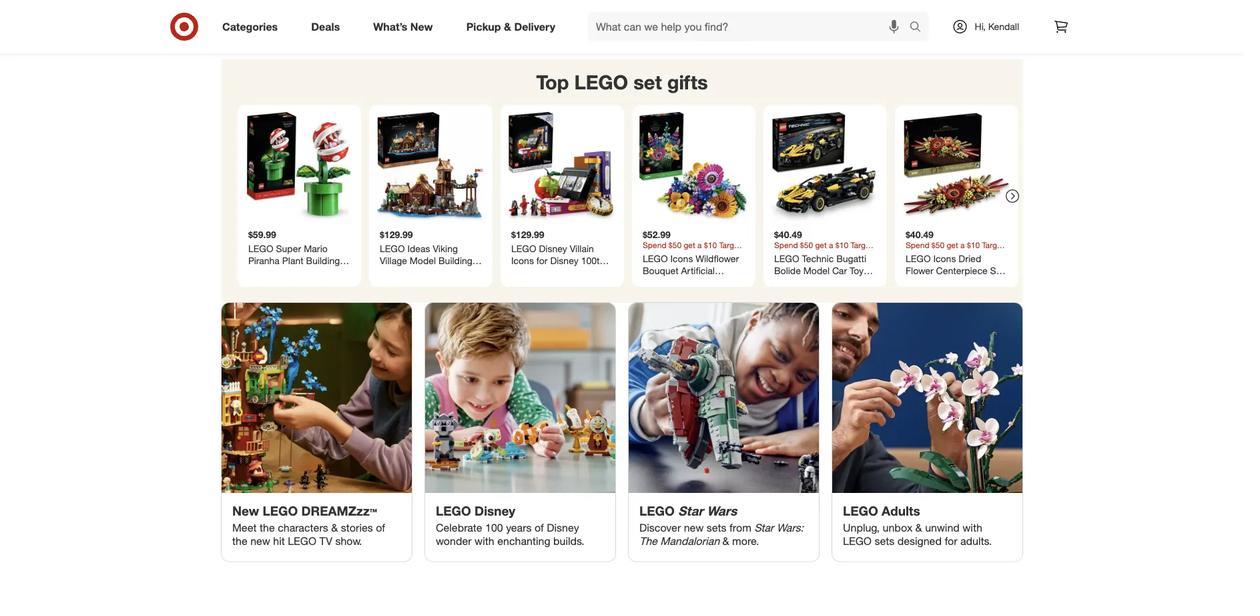 Task type: describe. For each thing, give the bounding box(es) containing it.
builds.
[[554, 535, 585, 548]]

lego icons dried flower centerpiece set 10314 image
[[901, 110, 1014, 223]]

10313
[[678, 276, 704, 288]]

mario
[[304, 243, 328, 255]]

star wars: the mandalorian
[[640, 522, 804, 548]]

pickup & delivery link
[[455, 12, 572, 41]]

top lego set gifts
[[536, 70, 708, 94]]

lego icons wildflower bouquet artificial flowers 10313
[[643, 253, 739, 288]]

wildflower
[[696, 253, 739, 265]]

new inside new lego dreamzzz ™ meet the characters & stories of the new hit lego tv show.
[[251, 535, 270, 548]]

what's
[[373, 20, 408, 33]]

™
[[370, 504, 377, 519]]

flower
[[906, 265, 934, 276]]

for inside $129.99 lego disney villain icons for disney 100th anniversary 43227
[[537, 255, 548, 266]]

$129.99 lego ideas viking village model building set 21343
[[380, 229, 473, 278]]

show.
[[336, 535, 362, 548]]

1 horizontal spatial new
[[411, 20, 433, 33]]

anniversary
[[512, 266, 561, 278]]

model inside lego technic bugatti bolide model car toy building set 42151
[[804, 265, 830, 276]]

search
[[904, 21, 936, 34]]

dreamzzz
[[301, 504, 370, 519]]

lego ideas viking village model building set 21343 image
[[375, 110, 487, 223]]

icons for artificial
[[671, 253, 693, 265]]

lego up characters
[[263, 504, 298, 519]]

& left more.
[[723, 535, 730, 548]]

1 horizontal spatial new
[[684, 522, 704, 535]]

categories
[[222, 20, 278, 33]]

set inside $59.99 lego super mario piranha plant building set 71426
[[248, 266, 263, 278]]

$59.99 lego super mario piranha plant building set 71426
[[248, 229, 340, 278]]

with inside lego adults unplug, unbox & unwind with lego sets designed for adults.
[[963, 522, 983, 535]]

lego inside "lego icons wildflower bouquet artificial flowers 10313"
[[643, 253, 668, 265]]

technic
[[802, 253, 834, 265]]

bolide
[[775, 265, 801, 276]]

search button
[[904, 12, 936, 44]]

lego down characters
[[288, 535, 317, 548]]

discover
[[640, 522, 681, 535]]

adults
[[882, 504, 921, 519]]

building inside lego technic bugatti bolide model car toy building set 42151
[[775, 276, 809, 288]]

$129.99 lego disney villain icons for disney 100th anniversary 43227
[[512, 229, 605, 278]]

ideas
[[408, 243, 430, 255]]

lego star wars
[[640, 504, 737, 519]]

& more.
[[723, 535, 760, 548]]

piranha
[[248, 255, 280, 266]]

lego disney villain icons for disney 100th anniversary 43227 image
[[506, 110, 619, 223]]

0 horizontal spatial the
[[232, 535, 248, 548]]

43227
[[563, 266, 589, 278]]

lego up discover
[[640, 504, 675, 519]]

lego down unplug,
[[843, 535, 872, 548]]

$40.49 for icons
[[906, 229, 934, 240]]

lego icons wildflower bouquet artificial flowers 10313 image
[[638, 110, 751, 223]]

enchanting
[[498, 535, 551, 548]]

set inside lego icons dried flower centerpiece set 10314
[[991, 265, 1005, 276]]

lego inside lego icons dried flower centerpiece set 10314
[[906, 253, 931, 265]]

village
[[380, 255, 407, 266]]

$129.99 for ideas
[[380, 229, 413, 240]]

42151
[[828, 276, 854, 288]]

lego inside lego disney celebrate 100 years of disney wonder with enchanting builds.
[[436, 504, 471, 519]]

100th
[[581, 255, 605, 266]]

delivery
[[514, 20, 556, 33]]

carousel region
[[222, 60, 1023, 303]]

$59.99
[[248, 229, 276, 240]]

wonder
[[436, 535, 472, 548]]

new inside new lego dreamzzz ™ meet the characters & stories of the new hit lego tv show.
[[232, 504, 259, 519]]

gifts
[[668, 70, 708, 94]]

years
[[506, 522, 532, 535]]

disney up builds.
[[547, 522, 579, 535]]

stories
[[341, 522, 373, 535]]

with inside lego disney celebrate 100 years of disney wonder with enchanting builds.
[[475, 535, 495, 548]]

kendall
[[989, 21, 1020, 32]]

more.
[[733, 535, 760, 548]]

discover new sets from
[[640, 522, 755, 535]]



Task type: locate. For each thing, give the bounding box(es) containing it.
2 $40.49 from the left
[[906, 229, 934, 240]]

hi,
[[975, 21, 986, 32]]

lego up 10314
[[906, 253, 931, 265]]

icons inside lego icons dried flower centerpiece set 10314
[[934, 253, 956, 265]]

the
[[260, 522, 275, 535], [232, 535, 248, 548]]

deals link
[[300, 12, 357, 41]]

$40.49 for technic
[[775, 229, 803, 240]]

flowers
[[643, 276, 676, 288]]

0 vertical spatial for
[[537, 255, 548, 266]]

characters
[[278, 522, 328, 535]]

$40.49 up bolide
[[775, 229, 803, 240]]

0 horizontal spatial building
[[306, 255, 340, 266]]

new up mandalorian
[[684, 522, 704, 535]]

lego down $59.99
[[248, 243, 274, 255]]

1 horizontal spatial of
[[535, 522, 544, 535]]

& right 'pickup'
[[504, 20, 511, 33]]

hit
[[273, 535, 285, 548]]

1 $129.99 from the left
[[380, 229, 413, 240]]

$129.99 up village
[[380, 229, 413, 240]]

lego inside $59.99 lego super mario piranha plant building set 71426
[[248, 243, 274, 255]]

1 horizontal spatial icons
[[671, 253, 693, 265]]

icons
[[671, 253, 693, 265], [934, 253, 956, 265], [512, 255, 534, 266]]

artificial
[[681, 265, 715, 276]]

building for mario
[[306, 255, 340, 266]]

with up adults.
[[963, 522, 983, 535]]

2 horizontal spatial building
[[775, 276, 809, 288]]

new
[[411, 20, 433, 33], [232, 504, 259, 519]]

icons left 43227
[[512, 255, 534, 266]]

$129.99 up anniversary
[[512, 229, 545, 240]]

1 $40.49 from the left
[[775, 229, 803, 240]]

building for viking
[[439, 255, 473, 266]]

10314
[[906, 276, 932, 288]]

lego left the set
[[575, 70, 628, 94]]

1 horizontal spatial building
[[439, 255, 473, 266]]

new up meet
[[232, 504, 259, 519]]

1 horizontal spatial for
[[945, 535, 958, 548]]

for
[[537, 255, 548, 266], [945, 535, 958, 548]]

& inside lego adults unplug, unbox & unwind with lego sets designed for adults.
[[916, 522, 923, 535]]

for down unwind
[[945, 535, 958, 548]]

set right the dried at the right of page
[[991, 265, 1005, 276]]

super
[[276, 243, 301, 255]]

0 horizontal spatial of
[[376, 522, 385, 535]]

icons inside $129.99 lego disney villain icons for disney 100th anniversary 43227
[[512, 255, 534, 266]]

lego up anniversary
[[512, 243, 537, 255]]

new
[[684, 522, 704, 535], [251, 535, 270, 548]]

lego disney celebrate 100 years of disney wonder with enchanting builds.
[[436, 504, 585, 548]]

of inside lego disney celebrate 100 years of disney wonder with enchanting builds.
[[535, 522, 544, 535]]

building down technic
[[775, 276, 809, 288]]

of down ™
[[376, 522, 385, 535]]

lego left ideas
[[380, 243, 405, 255]]

0 horizontal spatial with
[[475, 535, 495, 548]]

$40.49
[[775, 229, 803, 240], [906, 229, 934, 240]]

model inside '$129.99 lego ideas viking village model building set 21343'
[[410, 255, 436, 266]]

set left 42151
[[811, 276, 825, 288]]

lego icons dried flower centerpiece set 10314
[[906, 253, 1005, 288]]

of inside new lego dreamzzz ™ meet the characters & stories of the new hit lego tv show.
[[376, 522, 385, 535]]

$129.99 inside $129.99 lego disney villain icons for disney 100th anniversary 43227
[[512, 229, 545, 240]]

deals
[[311, 20, 340, 33]]

icons up 10313
[[671, 253, 693, 265]]

celebrate
[[436, 522, 483, 535]]

for left 43227
[[537, 255, 548, 266]]

& up 'designed'
[[916, 522, 923, 535]]

the
[[640, 535, 658, 548]]

lego technic bugatti bolide model car toy building set 42151
[[775, 253, 867, 288]]

$129.99 inside '$129.99 lego ideas viking village model building set 21343'
[[380, 229, 413, 240]]

the down meet
[[232, 535, 248, 548]]

set inside lego technic bugatti bolide model car toy building set 42151
[[811, 276, 825, 288]]

0 horizontal spatial icons
[[512, 255, 534, 266]]

building right the plant
[[306, 255, 340, 266]]

mandalorian
[[661, 535, 720, 548]]

lego inside $129.99 lego disney villain icons for disney 100th anniversary 43227
[[512, 243, 537, 255]]

for inside lego adults unplug, unbox & unwind with lego sets designed for adults.
[[945, 535, 958, 548]]

2 of from the left
[[535, 522, 544, 535]]

what's new link
[[362, 12, 450, 41]]

1 of from the left
[[376, 522, 385, 535]]

lego up the celebrate
[[436, 504, 471, 519]]

tv
[[320, 535, 333, 548]]

from
[[730, 522, 752, 535]]

$129.99
[[380, 229, 413, 240], [512, 229, 545, 240]]

0 horizontal spatial for
[[537, 255, 548, 266]]

new lego dreamzzz ™ meet the characters & stories of the new hit lego tv show.
[[232, 504, 385, 548]]

set left the 71426
[[248, 266, 263, 278]]

lego adults unplug, unbox & unwind with lego sets designed for adults.
[[843, 504, 992, 548]]

disney
[[539, 243, 568, 255], [550, 255, 579, 266], [475, 504, 516, 519], [547, 522, 579, 535]]

& up tv
[[331, 522, 338, 535]]

0 horizontal spatial new
[[232, 504, 259, 519]]

set
[[634, 70, 662, 94]]

1 vertical spatial new
[[232, 504, 259, 519]]

centerpiece
[[937, 265, 988, 276]]

dried
[[959, 253, 982, 265]]

0 horizontal spatial star
[[678, 504, 704, 519]]

disney left 'villain'
[[539, 243, 568, 255]]

71426
[[265, 266, 291, 278]]

lego super mario piranha plant building set 71426 image
[[243, 110, 356, 223]]

1 horizontal spatial with
[[963, 522, 983, 535]]

unplug,
[[843, 522, 880, 535]]

2 $129.99 from the left
[[512, 229, 545, 240]]

set left 21343
[[380, 266, 394, 278]]

lego inside lego technic bugatti bolide model car toy building set 42151
[[775, 253, 800, 265]]

pickup
[[467, 20, 501, 33]]

sets inside lego adults unplug, unbox & unwind with lego sets designed for adults.
[[875, 535, 895, 548]]

icons left the dried at the right of page
[[934, 253, 956, 265]]

disney up 100
[[475, 504, 516, 519]]

0 vertical spatial new
[[411, 20, 433, 33]]

the up the hit at the bottom left
[[260, 522, 275, 535]]

new left the hit at the bottom left
[[251, 535, 270, 548]]

2 horizontal spatial icons
[[934, 253, 956, 265]]

hi, kendall
[[975, 21, 1020, 32]]

1 horizontal spatial model
[[804, 265, 830, 276]]

1 horizontal spatial sets
[[875, 535, 895, 548]]

lego up flowers
[[643, 253, 668, 265]]

unbox
[[883, 522, 913, 535]]

$40.49 up flower
[[906, 229, 934, 240]]

lego up unplug,
[[843, 504, 879, 519]]

designed
[[898, 535, 942, 548]]

0 horizontal spatial $40.49
[[775, 229, 803, 240]]

sets down unbox
[[875, 535, 895, 548]]

star up more.
[[755, 522, 774, 535]]

0 vertical spatial star
[[678, 504, 704, 519]]

viking
[[433, 243, 458, 255]]

top
[[536, 70, 569, 94]]

0 horizontal spatial sets
[[707, 522, 727, 535]]

1 vertical spatial for
[[945, 535, 958, 548]]

building inside $59.99 lego super mario piranha plant building set 71426
[[306, 255, 340, 266]]

new right what's
[[411, 20, 433, 33]]

0 horizontal spatial model
[[410, 255, 436, 266]]

100
[[485, 522, 503, 535]]

with down 100
[[475, 535, 495, 548]]

& inside new lego dreamzzz ™ meet the characters & stories of the new hit lego tv show.
[[331, 522, 338, 535]]

star up discover new sets from
[[678, 504, 704, 519]]

lego inside '$129.99 lego ideas viking village model building set 21343'
[[380, 243, 405, 255]]

1 horizontal spatial $40.49
[[906, 229, 934, 240]]

0 horizontal spatial new
[[251, 535, 270, 548]]

wars:
[[777, 522, 804, 535]]

car
[[833, 265, 847, 276]]

wars
[[707, 504, 737, 519]]

1 horizontal spatial $129.99
[[512, 229, 545, 240]]

meet
[[232, 522, 257, 535]]

model left car
[[804, 265, 830, 276]]

building
[[306, 255, 340, 266], [439, 255, 473, 266], [775, 276, 809, 288]]

1 horizontal spatial the
[[260, 522, 275, 535]]

categories link
[[211, 12, 295, 41]]

pickup & delivery
[[467, 20, 556, 33]]

model
[[410, 255, 436, 266], [804, 265, 830, 276]]

21343
[[397, 266, 423, 278]]

plant
[[282, 255, 304, 266]]

1 horizontal spatial star
[[755, 522, 774, 535]]

set
[[991, 265, 1005, 276], [248, 266, 263, 278], [380, 266, 394, 278], [811, 276, 825, 288]]

sets
[[707, 522, 727, 535], [875, 535, 895, 548]]

sets down wars
[[707, 522, 727, 535]]

$52.99
[[643, 229, 671, 240]]

lego technic bugatti bolide model car toy building set 42151 image
[[769, 110, 882, 223]]

What can we help you find? suggestions appear below search field
[[588, 12, 913, 41]]

of
[[376, 522, 385, 535], [535, 522, 544, 535]]

icons inside "lego icons wildflower bouquet artificial flowers 10313"
[[671, 253, 693, 265]]

star inside star wars: the mandalorian
[[755, 522, 774, 535]]

1 vertical spatial star
[[755, 522, 774, 535]]

$129.99 for disney
[[512, 229, 545, 240]]

bugatti
[[837, 253, 867, 265]]

building right ideas
[[439, 255, 473, 266]]

0 horizontal spatial $129.99
[[380, 229, 413, 240]]

adults.
[[961, 535, 992, 548]]

set inside '$129.99 lego ideas viking village model building set 21343'
[[380, 266, 394, 278]]

with
[[963, 522, 983, 535], [475, 535, 495, 548]]

of up enchanting at the left of the page
[[535, 522, 544, 535]]

disney left 100th
[[550, 255, 579, 266]]

unwind
[[926, 522, 960, 535]]

villain
[[570, 243, 594, 255]]

model right village
[[410, 255, 436, 266]]

what's new
[[373, 20, 433, 33]]

icons for centerpiece
[[934, 253, 956, 265]]

bouquet
[[643, 265, 679, 276]]

toy
[[850, 265, 864, 276]]

lego left technic
[[775, 253, 800, 265]]

building inside '$129.99 lego ideas viking village model building set 21343'
[[439, 255, 473, 266]]

& inside "link"
[[504, 20, 511, 33]]



Task type: vqa. For each thing, say whether or not it's contained in the screenshot.
the Little Tikes My Real Jam - Acoustic Guitar IMAGE
no



